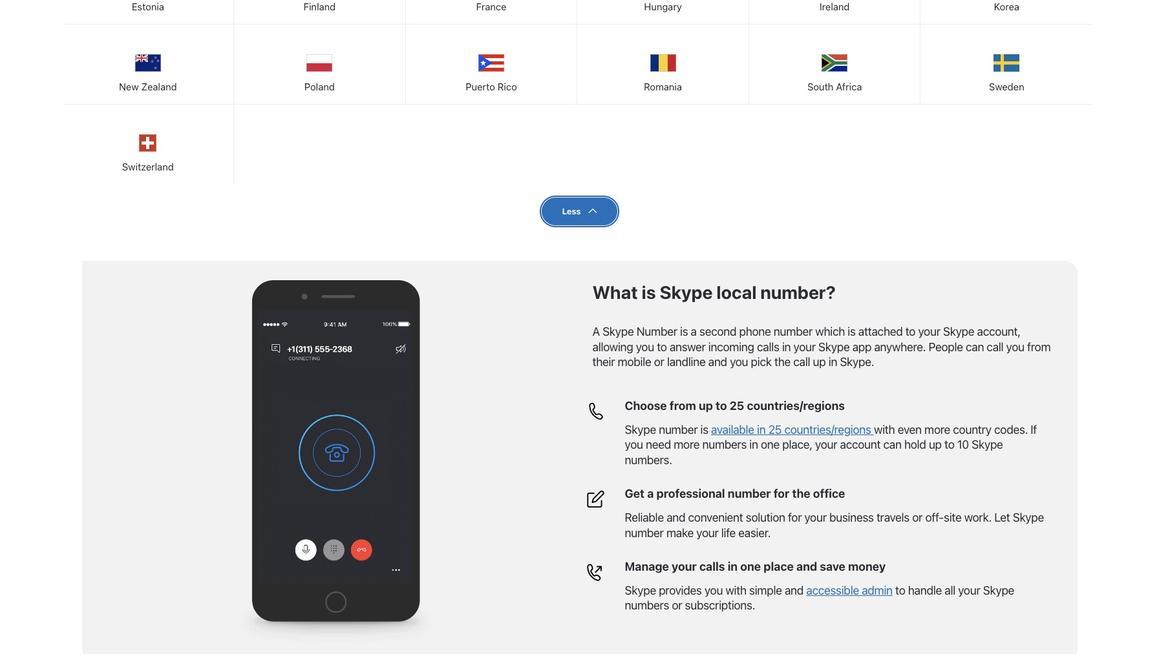 Task type: locate. For each thing, give the bounding box(es) containing it.
for right solution
[[788, 511, 802, 525]]

za image
[[822, 51, 848, 76]]

1 horizontal spatial with
[[874, 423, 895, 437]]

off-
[[925, 511, 944, 525]]

a skype number is a second phone number which is attached to your skype account, allowing you to answer incoming calls in your skype app anywhere. people can call you from their mobile or landline and you pick the call up in skype.
[[593, 325, 1051, 369]]

0 horizontal spatial numbers
[[625, 599, 669, 613]]

mobile
[[618, 356, 651, 369]]

to inside "with even more country codes. if you need more numbers in one place, your account can hold up to 10 skype numbers."
[[945, 439, 955, 452]]

a right get
[[647, 488, 654, 501]]

professional
[[656, 488, 725, 501]]

and
[[708, 356, 727, 369], [667, 511, 685, 525], [796, 560, 817, 574], [785, 584, 804, 598]]

1 vertical spatial numbers
[[625, 599, 669, 613]]

call
[[987, 340, 1004, 354], [793, 356, 810, 369]]

up right hold
[[929, 439, 942, 452]]

1 horizontal spatial up
[[813, 356, 826, 369]]

with
[[874, 423, 895, 437], [726, 584, 747, 598]]

and inside a skype number is a second phone number which is attached to your skype account, allowing you to answer incoming calls in your skype app anywhere. people can call you from their mobile or landline and you pick the call up in skype.
[[708, 356, 727, 369]]

to right admin
[[895, 584, 905, 598]]

with left even
[[874, 423, 895, 437]]

you up subscriptions.
[[705, 584, 723, 598]]

0 vertical spatial for
[[774, 488, 790, 501]]

local
[[716, 282, 757, 303]]

pick
[[751, 356, 772, 369]]

countries/regions up the available in 25 countries/regions link
[[747, 400, 845, 413]]

save
[[820, 560, 846, 574]]

second
[[699, 325, 737, 339]]

to down number
[[657, 340, 667, 354]]

and down place
[[785, 584, 804, 598]]

0 vertical spatial can
[[966, 340, 984, 354]]

calls up pick
[[757, 340, 779, 354]]

0 vertical spatial calls
[[757, 340, 779, 354]]

or down "provides"
[[672, 599, 682, 613]]

0 horizontal spatial can
[[883, 439, 902, 452]]

and down incoming
[[708, 356, 727, 369]]

in right available
[[757, 423, 766, 437]]

1 horizontal spatial calls
[[757, 340, 779, 354]]

available
[[711, 423, 754, 437]]

numbers
[[702, 439, 747, 452], [625, 599, 669, 613]]

1 horizontal spatial a
[[691, 325, 697, 339]]

0 horizontal spatial 25
[[730, 400, 744, 413]]

0 vertical spatial a
[[691, 325, 697, 339]]

you up mobile
[[636, 340, 654, 354]]

calls down life
[[699, 560, 725, 574]]

numbers inside to handle all your skype numbers or subscriptions.
[[625, 599, 669, 613]]

0 vertical spatial numbers
[[702, 439, 747, 452]]

or left off-
[[912, 511, 923, 525]]

for inside reliable and convenient solution for your business travels or off-site work. let skype number make your life easier.
[[788, 511, 802, 525]]

1 horizontal spatial more
[[924, 423, 950, 437]]

to up anywhere.
[[906, 325, 916, 339]]

can
[[966, 340, 984, 354], [883, 439, 902, 452]]

life
[[721, 527, 736, 540]]

1 vertical spatial calls
[[699, 560, 725, 574]]

your right all
[[958, 584, 980, 598]]

1 horizontal spatial call
[[987, 340, 1004, 354]]

1 horizontal spatial numbers
[[702, 439, 747, 452]]

your inside "with even more country codes. if you need more numbers in one place, your account can hold up to 10 skype numbers."
[[815, 439, 837, 452]]

your up people
[[918, 325, 940, 339]]

for up solution
[[774, 488, 790, 501]]

up down which
[[813, 356, 826, 369]]

the
[[774, 356, 791, 369], [792, 488, 810, 501]]

poland
[[304, 81, 335, 93]]

skype up number
[[660, 282, 713, 303]]

south africa link
[[749, 25, 920, 102]]

1 horizontal spatial from
[[1027, 340, 1051, 354]]

25 right available
[[768, 423, 782, 437]]

countries/regions up 'place,'
[[784, 423, 871, 437]]

rico
[[498, 81, 517, 93]]

up inside a skype number is a second phone number which is attached to your skype account, allowing you to answer incoming calls in your skype app anywhere. people can call you from their mobile or landline and you pick the call up in skype.
[[813, 356, 826, 369]]

if
[[1031, 423, 1037, 437]]

0 vertical spatial 25
[[730, 400, 744, 413]]

1 horizontal spatial 25
[[768, 423, 782, 437]]

your
[[918, 325, 940, 339], [794, 340, 816, 354], [815, 439, 837, 452], [805, 511, 827, 525], [696, 527, 719, 540], [672, 560, 697, 574], [958, 584, 980, 598]]

0 vertical spatial call
[[987, 340, 1004, 354]]

0 horizontal spatial more
[[674, 439, 700, 452]]

1 vertical spatial can
[[883, 439, 902, 452]]

numbers down available
[[702, 439, 747, 452]]

finland link
[[234, 0, 405, 22]]

call right pick
[[793, 356, 810, 369]]

1 vertical spatial or
[[912, 511, 923, 525]]

1 vertical spatial up
[[699, 400, 713, 413]]

hungary
[[644, 1, 682, 12]]

south africa
[[807, 81, 862, 93]]

number up need
[[659, 423, 698, 437]]

skype down which
[[818, 340, 850, 354]]

2 horizontal spatial up
[[929, 439, 942, 452]]

you up numbers.
[[625, 439, 643, 452]]

the left office
[[792, 488, 810, 501]]

or inside a skype number is a second phone number which is attached to your skype account, allowing you to answer incoming calls in your skype app anywhere. people can call you from their mobile or landline and you pick the call up in skype.
[[654, 356, 664, 369]]

one
[[761, 439, 780, 452], [740, 560, 761, 574]]

one up skype provides you with simple and accessible admin
[[740, 560, 761, 574]]

finland
[[304, 1, 336, 12]]

0 horizontal spatial the
[[774, 356, 791, 369]]

from
[[1027, 340, 1051, 354], [670, 400, 696, 413]]

ro image
[[650, 51, 676, 76]]

app
[[852, 340, 872, 354]]

2 vertical spatial up
[[929, 439, 942, 452]]

place
[[764, 560, 794, 574]]

to left 10
[[945, 439, 955, 452]]

2 vertical spatial or
[[672, 599, 682, 613]]

0 vertical spatial one
[[761, 439, 780, 452]]

france link
[[406, 0, 577, 22]]

calls
[[757, 340, 779, 354], [699, 560, 725, 574]]

in inside "with even more country codes. if you need more numbers in one place, your account can hold up to 10 skype numbers."
[[749, 439, 758, 452]]

a up answer
[[691, 325, 697, 339]]

with up subscriptions.
[[726, 584, 747, 598]]

more up hold
[[924, 423, 950, 437]]

1 vertical spatial for
[[788, 511, 802, 525]]

your down office
[[805, 511, 827, 525]]

can down account,
[[966, 340, 984, 354]]

ireland
[[820, 1, 850, 12]]

1 vertical spatial 25
[[768, 423, 782, 437]]

to up available
[[716, 400, 727, 413]]

skype right let
[[1013, 511, 1044, 525]]

anywhere.
[[874, 340, 926, 354]]

numbers down "provides"
[[625, 599, 669, 613]]

or right mobile
[[654, 356, 664, 369]]

poland link
[[234, 25, 405, 102]]

puerto rico
[[466, 81, 517, 93]]

answer
[[670, 340, 706, 354]]

0 horizontal spatial with
[[726, 584, 747, 598]]

new
[[119, 81, 139, 93]]

0 vertical spatial from
[[1027, 340, 1051, 354]]

1 vertical spatial the
[[792, 488, 810, 501]]

is up answer
[[680, 325, 688, 339]]

0 horizontal spatial call
[[793, 356, 810, 369]]

a inside a skype number is a second phone number which is attached to your skype account, allowing you to answer incoming calls in your skype app anywhere. people can call you from their mobile or landline and you pick the call up in skype.
[[691, 325, 697, 339]]

skype up people
[[943, 325, 974, 339]]

account,
[[977, 325, 1021, 339]]

is
[[642, 282, 656, 303], [680, 325, 688, 339], [848, 325, 856, 339], [700, 423, 708, 437]]

people
[[929, 340, 963, 354]]

with even more country codes. if you need more numbers in one place, your account can hold up to 10 skype numbers.
[[625, 423, 1037, 467]]

0 vertical spatial the
[[774, 356, 791, 369]]

skype.
[[840, 356, 874, 369]]

more right need
[[674, 439, 700, 452]]

solution
[[746, 511, 785, 525]]

africa
[[836, 81, 862, 93]]

0 vertical spatial more
[[924, 423, 950, 437]]

number inside reliable and convenient solution for your business travels or off-site work. let skype number make your life easier.
[[625, 527, 664, 540]]

or inside to handle all your skype numbers or subscriptions.
[[672, 599, 682, 613]]

and up the make at the bottom right of the page
[[667, 511, 685, 525]]

skype provides you with simple and accessible admin
[[625, 584, 893, 598]]

0 horizontal spatial or
[[654, 356, 664, 369]]

to inside to handle all your skype numbers or subscriptions.
[[895, 584, 905, 598]]

1 vertical spatial call
[[793, 356, 810, 369]]

one down 'skype number is available in 25 countries/regions'
[[761, 439, 780, 452]]

numbers.
[[625, 454, 672, 467]]

and inside reliable and convenient solution for your business travels or off-site work. let skype number make your life easier.
[[667, 511, 685, 525]]

1 horizontal spatial can
[[966, 340, 984, 354]]

1 vertical spatial more
[[674, 439, 700, 452]]

up up available
[[699, 400, 713, 413]]

the right pick
[[774, 356, 791, 369]]

up inside "with even more country codes. if you need more numbers in one place, your account can hold up to 10 skype numbers."
[[929, 439, 942, 452]]

skype right all
[[983, 584, 1014, 598]]

travels
[[877, 511, 910, 525]]

skype down country
[[972, 439, 1003, 452]]

number left which
[[774, 325, 813, 339]]

estonia
[[132, 1, 164, 12]]

0 vertical spatial or
[[654, 356, 664, 369]]

25
[[730, 400, 744, 413], [768, 423, 782, 437]]

or
[[654, 356, 664, 369], [912, 511, 923, 525], [672, 599, 682, 613]]

0 vertical spatial up
[[813, 356, 826, 369]]

1 horizontal spatial or
[[672, 599, 682, 613]]

skype
[[660, 282, 713, 303], [603, 325, 634, 339], [943, 325, 974, 339], [818, 340, 850, 354], [625, 423, 656, 437], [972, 439, 1003, 452], [1013, 511, 1044, 525], [625, 584, 656, 598], [983, 584, 1014, 598]]

you inside "with even more country codes. if you need more numbers in one place, your account can hold up to 10 skype numbers."
[[625, 439, 643, 452]]

codes.
[[994, 423, 1028, 437]]

more
[[924, 423, 950, 437], [674, 439, 700, 452]]

your right 'place,'
[[815, 439, 837, 452]]

0 horizontal spatial from
[[670, 400, 696, 413]]

0 vertical spatial with
[[874, 423, 895, 437]]

one inside "with even more country codes. if you need more numbers in one place, your account can hold up to 10 skype numbers."
[[761, 439, 780, 452]]

call down account,
[[987, 340, 1004, 354]]

can inside "with even more country codes. if you need more numbers in one place, your account can hold up to 10 skype numbers."
[[883, 439, 902, 452]]

25 up available
[[730, 400, 744, 413]]

provides
[[659, 584, 702, 598]]

ireland link
[[749, 0, 920, 22]]

0 horizontal spatial a
[[647, 488, 654, 501]]

in down 'skype number is available in 25 countries/regions'
[[749, 439, 758, 452]]

skype up need
[[625, 423, 656, 437]]

number down reliable
[[625, 527, 664, 540]]

handle
[[908, 584, 942, 598]]

phone
[[739, 325, 771, 339]]

2 horizontal spatial or
[[912, 511, 923, 525]]

skype inside reliable and convenient solution for your business travels or off-site work. let skype number make your life easier.
[[1013, 511, 1044, 525]]

can left hold
[[883, 439, 902, 452]]

subscriptions.
[[685, 599, 755, 613]]



Task type: vqa. For each thing, say whether or not it's contained in the screenshot.
voicemail
no



Task type: describe. For each thing, give the bounding box(es) containing it.
landline
[[667, 356, 706, 369]]

account
[[840, 439, 881, 452]]

1 vertical spatial with
[[726, 584, 747, 598]]

from inside a skype number is a second phone number which is attached to your skype account, allowing you to answer incoming calls in your skype app anywhere. people can call you from their mobile or landline and you pick the call up in skype.
[[1027, 340, 1051, 354]]

is left available
[[700, 423, 708, 437]]

incoming
[[708, 340, 754, 354]]

number inside a skype number is a second phone number which is attached to your skype account, allowing you to answer incoming calls in your skype app anywhere. people can call you from their mobile or landline and you pick the call up in skype.
[[774, 325, 813, 339]]

france
[[476, 1, 506, 12]]

to handle all your skype numbers or subscriptions.
[[625, 584, 1014, 613]]

what is skype local number?
[[593, 282, 836, 303]]

office
[[813, 488, 845, 501]]

money
[[848, 560, 886, 574]]

manage your calls in one place and save money
[[625, 560, 886, 574]]

with inside "with even more country codes. if you need more numbers in one place, your account can hold up to 10 skype numbers."
[[874, 423, 895, 437]]

work.
[[964, 511, 992, 525]]

allowing
[[593, 340, 633, 354]]

0 vertical spatial countries/regions
[[747, 400, 845, 413]]

or inside reliable and convenient solution for your business travels or off-site work. let skype number make your life easier.
[[912, 511, 923, 525]]

easier.
[[738, 527, 771, 540]]

number
[[637, 325, 677, 339]]

estonia link
[[62, 0, 233, 22]]

1 vertical spatial from
[[670, 400, 696, 413]]

0 horizontal spatial calls
[[699, 560, 725, 574]]

your up "provides"
[[672, 560, 697, 574]]

1 vertical spatial countries/regions
[[784, 423, 871, 437]]

hungary link
[[577, 0, 749, 22]]

1 horizontal spatial the
[[792, 488, 810, 501]]

0 horizontal spatial up
[[699, 400, 713, 413]]

pl image
[[307, 51, 333, 76]]

manage
[[625, 560, 669, 574]]

a
[[593, 325, 600, 339]]

reliable and convenient solution for your business travels or off-site work. let skype number make your life easier.
[[625, 511, 1044, 540]]

can inside a skype number is a second phone number which is attached to your skype account, allowing you to answer incoming calls in your skype app anywhere. people can call you from their mobile or landline and you pick the call up in skype.
[[966, 340, 984, 354]]

in left skype.
[[829, 356, 837, 369]]

10
[[957, 439, 969, 452]]

country
[[953, 423, 992, 437]]

puerto rico link
[[406, 25, 577, 102]]

skype inside to handle all your skype numbers or subscriptions.
[[983, 584, 1014, 598]]

accessible admin link
[[806, 584, 893, 598]]

attached
[[858, 325, 903, 339]]

nz image
[[135, 51, 161, 76]]

reliable
[[625, 511, 664, 525]]

in right incoming
[[782, 340, 791, 354]]

their
[[593, 356, 615, 369]]

is right the what
[[642, 282, 656, 303]]

skype down manage
[[625, 584, 656, 598]]

you down account,
[[1006, 340, 1025, 354]]

your down which
[[794, 340, 816, 354]]

korea
[[994, 1, 1019, 12]]

puerto
[[466, 81, 495, 93]]

let
[[994, 511, 1010, 525]]

what
[[593, 282, 638, 303]]

which
[[815, 325, 845, 339]]

sweden
[[989, 81, 1024, 93]]

choose from up to 25 countries/regions
[[625, 400, 845, 413]]

less
[[562, 206, 581, 217]]

switzerland
[[122, 161, 174, 173]]

the inside a skype number is a second phone number which is attached to your skype account, allowing you to answer incoming calls in your skype app anywhere. people can call you from their mobile or landline and you pick the call up in skype.
[[774, 356, 791, 369]]

calls inside a skype number is a second phone number which is attached to your skype account, allowing you to answer incoming calls in your skype app anywhere. people can call you from their mobile or landline and you pick the call up in skype.
[[757, 340, 779, 354]]

skype up allowing
[[603, 325, 634, 339]]

less button
[[541, 198, 618, 226]]

skype inside "with even more country codes. if you need more numbers in one place, your account can hold up to 10 skype numbers."
[[972, 439, 1003, 452]]

sweden link
[[921, 25, 1093, 102]]

choose
[[625, 400, 667, 413]]

make
[[666, 527, 694, 540]]

zealand
[[141, 81, 177, 93]]

pr image
[[478, 51, 504, 76]]

skype number is available in 25 countries/regions
[[625, 423, 874, 437]]

is up the app
[[848, 325, 856, 339]]

need
[[646, 439, 671, 452]]

number up solution
[[728, 488, 771, 501]]

switzerland link
[[62, 105, 233, 182]]

site
[[944, 511, 962, 525]]

accessible
[[806, 584, 859, 598]]

romania link
[[577, 25, 749, 102]]

1 vertical spatial a
[[647, 488, 654, 501]]

admin
[[862, 584, 893, 598]]

south
[[807, 81, 834, 93]]

you down incoming
[[730, 356, 748, 369]]

for for number
[[774, 488, 790, 501]]

new zealand
[[119, 81, 177, 93]]

korea link
[[921, 0, 1093, 22]]

1 vertical spatial one
[[740, 560, 761, 574]]

ch image
[[135, 131, 161, 157]]

get
[[625, 488, 645, 501]]

your down convenient
[[696, 527, 719, 540]]

simple
[[749, 584, 782, 598]]

romania
[[644, 81, 682, 93]]

for for solution
[[788, 511, 802, 525]]

all
[[945, 584, 955, 598]]

convenient
[[688, 511, 743, 525]]

and left "save"
[[796, 560, 817, 574]]

number?
[[760, 282, 836, 303]]

available in 25 countries/regions link
[[711, 423, 874, 437]]

get a professional number for the office
[[625, 488, 845, 501]]

se image
[[994, 51, 1020, 76]]

hold
[[904, 439, 926, 452]]

new zealand link
[[62, 25, 233, 102]]

your inside to handle all your skype numbers or subscriptions.
[[958, 584, 980, 598]]

place,
[[782, 439, 812, 452]]

even
[[898, 423, 922, 437]]

in down life
[[728, 560, 738, 574]]

numbers inside "with even more country codes. if you need more numbers in one place, your account can hold up to 10 skype numbers."
[[702, 439, 747, 452]]



